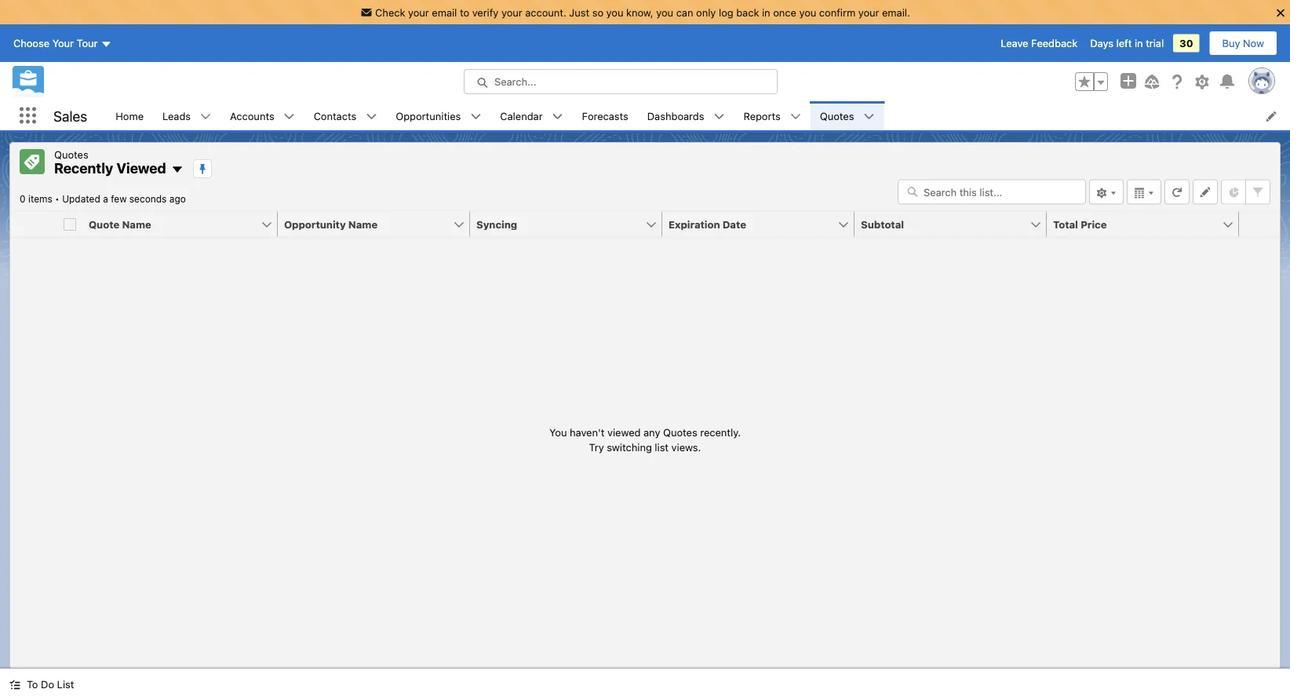 Task type: describe. For each thing, give the bounding box(es) containing it.
3 you from the left
[[800, 6, 817, 18]]

check your email to verify your account. just so you know, you can only log back in once you confirm your email.
[[375, 6, 911, 18]]

do
[[41, 679, 54, 691]]

syncing button
[[470, 212, 645, 237]]

log
[[719, 6, 734, 18]]

expiration date button
[[663, 212, 838, 237]]

switching
[[607, 441, 652, 453]]

items
[[28, 194, 52, 205]]

cell inside the recently viewed|quotes|list view element
[[57, 212, 82, 238]]

haven't
[[570, 426, 605, 438]]

syncing element
[[470, 212, 672, 238]]

opportunities
[[396, 110, 461, 122]]

quote name
[[89, 218, 151, 230]]

quotes inside list item
[[820, 110, 855, 122]]

name for opportunity name
[[349, 218, 378, 230]]

total price button
[[1047, 212, 1223, 237]]

seconds
[[129, 194, 167, 205]]

contacts
[[314, 110, 357, 122]]

calendar list item
[[491, 101, 573, 130]]

expiration date
[[669, 218, 747, 230]]

quote name button
[[82, 212, 261, 237]]

buy now button
[[1210, 31, 1278, 56]]

opportunity name button
[[278, 212, 453, 237]]

0 items • updated a few seconds ago
[[20, 194, 186, 205]]

total price
[[1054, 218, 1107, 230]]

to
[[460, 6, 470, 18]]

expiration date element
[[663, 212, 865, 238]]

forecasts link
[[573, 101, 638, 130]]

•
[[55, 194, 60, 205]]

list
[[57, 679, 74, 691]]

total price element
[[1047, 212, 1249, 238]]

accounts list item
[[221, 101, 304, 130]]

days
[[1091, 37, 1114, 49]]

to
[[27, 679, 38, 691]]

total
[[1054, 218, 1079, 230]]

name for quote name
[[122, 218, 151, 230]]

recently
[[54, 160, 113, 177]]

subtotal
[[861, 218, 905, 230]]

calendar
[[500, 110, 543, 122]]

feedback
[[1032, 37, 1078, 49]]

2 you from the left
[[657, 6, 674, 18]]

reports
[[744, 110, 781, 122]]

opportunities link
[[387, 101, 471, 130]]

check
[[375, 6, 406, 18]]

forecasts
[[582, 110, 629, 122]]

choose your tour
[[13, 37, 98, 49]]

item number element
[[10, 212, 57, 238]]

you
[[550, 426, 567, 438]]

quotes list item
[[811, 101, 885, 130]]

item number image
[[10, 212, 57, 237]]

search...
[[495, 76, 537, 88]]

date
[[723, 218, 747, 230]]

dashboards list item
[[638, 101, 735, 130]]

3 your from the left
[[859, 6, 880, 18]]

30
[[1180, 37, 1194, 49]]

leave
[[1001, 37, 1029, 49]]

1 you from the left
[[607, 6, 624, 18]]

expiration
[[669, 218, 720, 230]]

1 horizontal spatial in
[[1135, 37, 1144, 49]]

can
[[677, 6, 694, 18]]

viewed
[[608, 426, 641, 438]]

sales
[[53, 107, 87, 124]]

to do list button
[[0, 669, 84, 700]]

tour
[[77, 37, 98, 49]]

few
[[111, 194, 127, 205]]

just
[[570, 6, 590, 18]]

text default image for reports
[[791, 111, 802, 122]]



Task type: vqa. For each thing, say whether or not it's contained in the screenshot.
recently.
yes



Task type: locate. For each thing, give the bounding box(es) containing it.
your left email.
[[859, 6, 880, 18]]

try
[[589, 441, 604, 453]]

0 horizontal spatial your
[[408, 6, 429, 18]]

quote name element
[[82, 212, 287, 238]]

name right 'opportunity'
[[349, 218, 378, 230]]

list
[[655, 441, 669, 453]]

viewed
[[117, 160, 166, 177]]

text default image inside "to do list" button
[[9, 680, 20, 691]]

once
[[774, 6, 797, 18]]

quotes inside you haven't viewed any quotes recently. try switching list views.
[[663, 426, 698, 438]]

in right left at the top right of the page
[[1135, 37, 1144, 49]]

updated
[[62, 194, 100, 205]]

your
[[52, 37, 74, 49]]

1 your from the left
[[408, 6, 429, 18]]

home link
[[106, 101, 153, 130]]

text default image inside accounts list item
[[284, 111, 295, 122]]

text default image right leads
[[200, 111, 211, 122]]

quotes up views. on the bottom
[[663, 426, 698, 438]]

opportunity name element
[[278, 212, 480, 238]]

0 horizontal spatial name
[[122, 218, 151, 230]]

status inside the recently viewed|quotes|list view element
[[550, 425, 741, 455]]

recently viewed|quotes|list view element
[[9, 142, 1281, 669]]

home
[[116, 110, 144, 122]]

you right so
[[607, 6, 624, 18]]

buy now
[[1223, 37, 1265, 49]]

in
[[762, 6, 771, 18], [1135, 37, 1144, 49]]

text default image inside calendar list item
[[552, 111, 563, 122]]

calendar link
[[491, 101, 552, 130]]

2 horizontal spatial your
[[859, 6, 880, 18]]

status containing you haven't viewed any quotes recently.
[[550, 425, 741, 455]]

text default image inside reports list item
[[791, 111, 802, 122]]

text default image
[[284, 111, 295, 122], [366, 111, 377, 122], [552, 111, 563, 122], [791, 111, 802, 122], [864, 111, 875, 122], [171, 163, 184, 176]]

action element
[[1240, 212, 1281, 238]]

recently viewed status
[[20, 194, 62, 205]]

dashboards link
[[638, 101, 714, 130]]

action image
[[1240, 212, 1281, 237]]

leave feedback link
[[1001, 37, 1078, 49]]

text default image for opportunities
[[471, 111, 482, 122]]

choose
[[13, 37, 50, 49]]

dashboards
[[648, 110, 705, 122]]

choose your tour button
[[13, 31, 113, 56]]

confirm
[[820, 6, 856, 18]]

views.
[[672, 441, 702, 453]]

quote
[[89, 218, 119, 230]]

left
[[1117, 37, 1133, 49]]

text default image inside quotes list item
[[864, 111, 875, 122]]

opportunities list item
[[387, 101, 491, 130]]

only
[[697, 6, 716, 18]]

subtotal button
[[855, 212, 1030, 237]]

0 vertical spatial quotes
[[820, 110, 855, 122]]

quotes
[[820, 110, 855, 122], [54, 148, 88, 160], [663, 426, 698, 438]]

leads list item
[[153, 101, 221, 130]]

opportunity
[[284, 218, 346, 230]]

opportunity name
[[284, 218, 378, 230]]

2 horizontal spatial you
[[800, 6, 817, 18]]

quotes down the sales
[[54, 148, 88, 160]]

accounts link
[[221, 101, 284, 130]]

subtotal element
[[855, 212, 1057, 238]]

search... button
[[464, 69, 778, 94]]

any
[[644, 426, 661, 438]]

0
[[20, 194, 26, 205]]

1 vertical spatial quotes
[[54, 148, 88, 160]]

reports link
[[735, 101, 791, 130]]

back
[[737, 6, 760, 18]]

trial
[[1147, 37, 1165, 49]]

text default image left reports
[[714, 111, 725, 122]]

text default image for quotes
[[864, 111, 875, 122]]

text default image inside dashboards list item
[[714, 111, 725, 122]]

list
[[106, 101, 1291, 130]]

leads link
[[153, 101, 200, 130]]

your right the verify
[[502, 6, 523, 18]]

None search field
[[898, 179, 1087, 205]]

0 horizontal spatial in
[[762, 6, 771, 18]]

2 vertical spatial quotes
[[663, 426, 698, 438]]

recently viewed
[[54, 160, 166, 177]]

text default image inside "opportunities" list item
[[471, 111, 482, 122]]

ago
[[169, 194, 186, 205]]

name
[[122, 218, 151, 230], [349, 218, 378, 230]]

quotes right reports list item
[[820, 110, 855, 122]]

text default image for accounts
[[284, 111, 295, 122]]

you right once
[[800, 6, 817, 18]]

0 horizontal spatial quotes
[[54, 148, 88, 160]]

you haven't viewed any quotes recently. try switching list views.
[[550, 426, 741, 453]]

email
[[432, 6, 457, 18]]

1 horizontal spatial quotes
[[663, 426, 698, 438]]

2 name from the left
[[349, 218, 378, 230]]

now
[[1244, 37, 1265, 49]]

email.
[[883, 6, 911, 18]]

quotes image
[[20, 149, 45, 174]]

2 your from the left
[[502, 6, 523, 18]]

text default image left to
[[9, 680, 20, 691]]

days left in trial
[[1091, 37, 1165, 49]]

leave feedback
[[1001, 37, 1078, 49]]

list containing home
[[106, 101, 1291, 130]]

none search field inside the recently viewed|quotes|list view element
[[898, 179, 1087, 205]]

price
[[1081, 218, 1107, 230]]

0 horizontal spatial you
[[607, 6, 624, 18]]

quotes link
[[811, 101, 864, 130]]

1 horizontal spatial name
[[349, 218, 378, 230]]

account.
[[525, 6, 567, 18]]

leads
[[163, 110, 191, 122]]

you left can
[[657, 6, 674, 18]]

accounts
[[230, 110, 275, 122]]

syncing
[[477, 218, 518, 230]]

1 horizontal spatial you
[[657, 6, 674, 18]]

text default image for leads
[[200, 111, 211, 122]]

your
[[408, 6, 429, 18], [502, 6, 523, 18], [859, 6, 880, 18]]

your left email
[[408, 6, 429, 18]]

text default image left calendar link
[[471, 111, 482, 122]]

buy
[[1223, 37, 1241, 49]]

2 horizontal spatial quotes
[[820, 110, 855, 122]]

contacts list item
[[304, 101, 387, 130]]

to do list
[[27, 679, 74, 691]]

1 horizontal spatial your
[[502, 6, 523, 18]]

text default image for calendar
[[552, 111, 563, 122]]

contacts link
[[304, 101, 366, 130]]

recently.
[[701, 426, 741, 438]]

text default image for contacts
[[366, 111, 377, 122]]

a
[[103, 194, 108, 205]]

Search Recently Viewed list view. search field
[[898, 179, 1087, 205]]

verify
[[472, 6, 499, 18]]

group
[[1076, 72, 1109, 91]]

text default image inside contacts list item
[[366, 111, 377, 122]]

reports list item
[[735, 101, 811, 130]]

text default image inside leads list item
[[200, 111, 211, 122]]

1 name from the left
[[122, 218, 151, 230]]

status
[[550, 425, 741, 455]]

text default image
[[200, 111, 211, 122], [471, 111, 482, 122], [714, 111, 725, 122], [9, 680, 20, 691]]

0 vertical spatial in
[[762, 6, 771, 18]]

text default image for dashboards
[[714, 111, 725, 122]]

in right back
[[762, 6, 771, 18]]

name down seconds
[[122, 218, 151, 230]]

cell
[[57, 212, 82, 238]]

1 vertical spatial in
[[1135, 37, 1144, 49]]

so
[[593, 6, 604, 18]]

know,
[[627, 6, 654, 18]]

you
[[607, 6, 624, 18], [657, 6, 674, 18], [800, 6, 817, 18]]



